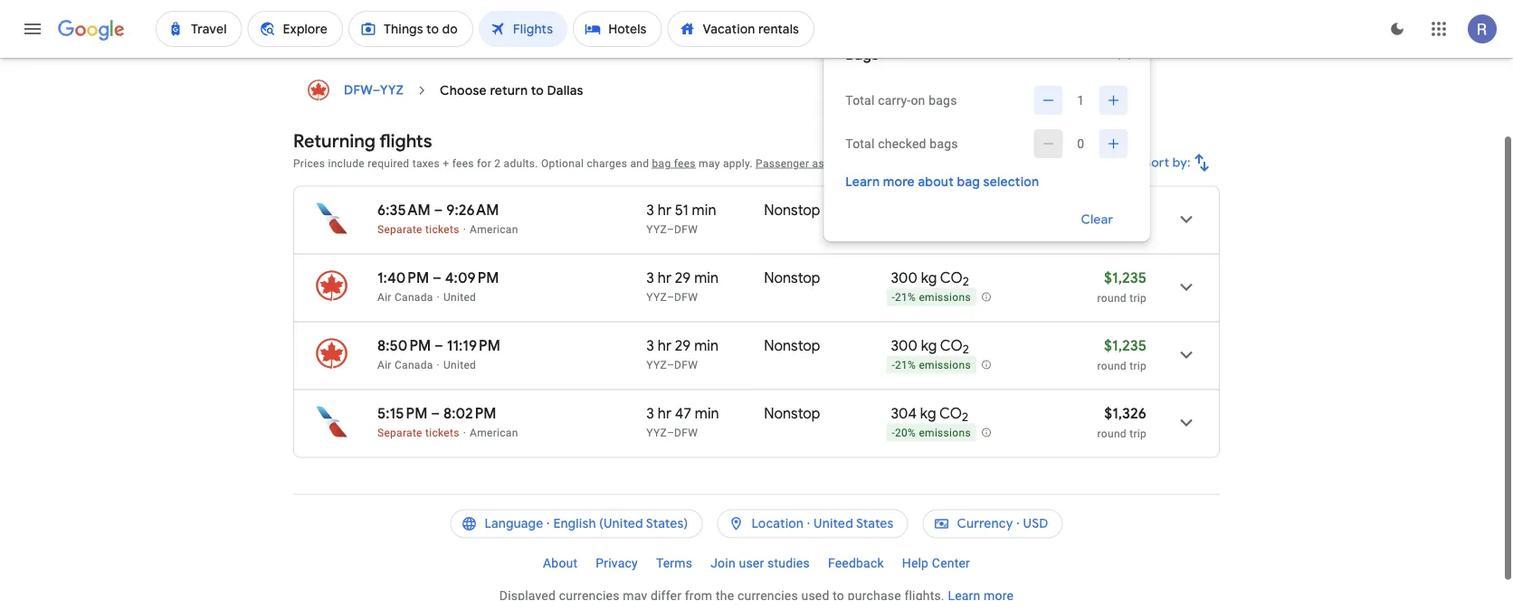 Task type: locate. For each thing, give the bounding box(es) containing it.
3 up 3 hr 47 min yyz – dfw
[[646, 337, 654, 355]]

0 vertical spatial 300
[[891, 269, 918, 287]]

min inside 3 hr 47 min yyz – dfw
[[695, 405, 719, 423]]

separate tickets down 6:35 am "text box"
[[377, 223, 459, 236]]

trip down $1,206
[[1130, 224, 1147, 237]]

2 vertical spatial kg
[[920, 405, 936, 423]]

separate for 6:35 am
[[377, 223, 422, 236]]

1326 US dollars text field
[[1104, 405, 1147, 423]]

all
[[328, 5, 343, 22]]

1 $1,235 round trip from the top
[[1097, 269, 1147, 305]]

0 vertical spatial canada
[[395, 291, 433, 304]]

round down $1,206
[[1097, 224, 1127, 237]]

1 air canada from the top
[[377, 291, 433, 304]]

$1,235 round trip up 1235 us dollars text box
[[1097, 269, 1147, 305]]

$1,206
[[1103, 201, 1147, 219]]

3 trip from the top
[[1130, 360, 1147, 372]]

2 hr from the top
[[658, 269, 672, 287]]

dfw down 47
[[674, 427, 698, 439]]

2 separate tickets from the top
[[377, 427, 459, 439]]

300 kg co 2 for 4:09 pm
[[891, 269, 969, 290]]

united left states
[[814, 516, 853, 533]]

– right 1:40 pm
[[433, 269, 442, 287]]

trip inside $1,326 round trip
[[1130, 428, 1147, 440]]

3 hr 29 min yyz – dfw for 11:19 pm
[[646, 337, 719, 372]]

0 vertical spatial 29
[[675, 269, 691, 287]]

round inside $1,326 round trip
[[1097, 428, 1127, 440]]

1:40 pm
[[377, 269, 429, 287]]

-20% emissions
[[892, 427, 971, 440]]

passenger
[[756, 157, 809, 170]]

0 vertical spatial $1,235 round trip
[[1097, 269, 1147, 305]]

dfw down 3 hr 51 min yyz – dfw
[[674, 291, 698, 304]]

sort by:
[[1144, 155, 1191, 171]]

nonstop flight. element for 4:09 pm
[[764, 269, 820, 290]]

3 left 47
[[646, 405, 654, 423]]

51
[[675, 201, 689, 219]]

1 vertical spatial air canada
[[377, 359, 433, 372]]

21%
[[895, 292, 916, 304], [895, 359, 916, 372]]

0 vertical spatial air
[[377, 291, 392, 304]]

round down $1,235 text field
[[1097, 292, 1127, 305]]

1 vertical spatial $1,235 round trip
[[1097, 337, 1147, 372]]

1 vertical spatial -21% emissions
[[892, 359, 971, 372]]

yyz down 3 hr 51 min yyz – dfw
[[646, 291, 667, 304]]

4 round from the top
[[1097, 428, 1127, 440]]

1 vertical spatial co
[[940, 337, 963, 355]]

1 vertical spatial total duration 3 hr 29 min. element
[[646, 337, 764, 358]]

3 hr from the top
[[658, 337, 672, 355]]

3 down 3 hr 51 min yyz – dfw
[[646, 269, 654, 287]]

trip for 11:19 pm
[[1130, 360, 1147, 372]]

$1,235 round trip up 1326 us dollars "text field"
[[1097, 337, 1147, 372]]

yyz up flights
[[380, 82, 404, 99]]

include
[[328, 157, 365, 170]]

3 hr 29 min yyz – dfw up 47
[[646, 337, 719, 372]]

yyz up 3 hr 47 min yyz – dfw
[[646, 359, 667, 372]]

0 vertical spatial air canada
[[377, 291, 433, 304]]

2 nonstop from the top
[[764, 269, 820, 287]]

0 horizontal spatial fees
[[452, 157, 474, 170]]

3 hr 29 min yyz – dfw down 3 hr 51 min yyz – dfw
[[646, 269, 719, 304]]

1 - from the top
[[892, 292, 895, 304]]

hr inside 3 hr 51 min yyz – dfw
[[658, 201, 672, 219]]

yyz inside 3 hr 47 min yyz – dfw
[[646, 427, 667, 439]]

bag right about
[[957, 174, 980, 190]]

dfw for 8:50 pm – 11:19 pm
[[674, 359, 698, 372]]

– down total duration 3 hr 51 min. "element"
[[667, 223, 674, 236]]

dfw inside 3 hr 47 min yyz – dfw
[[674, 427, 698, 439]]

1 separate from the top
[[377, 223, 422, 236]]

min up total duration 3 hr 47 min. element
[[694, 337, 719, 355]]

2 29 from the top
[[675, 337, 691, 355]]

bag right the and
[[652, 157, 671, 170]]

– inside 3 hr 51 min yyz – dfw
[[667, 223, 674, 236]]

1 nonstop flight. element from the top
[[764, 201, 820, 222]]

total duration 3 hr 29 min. element down 3 hr 51 min yyz – dfw
[[646, 269, 764, 290]]

assistance
[[812, 157, 867, 170]]

– left 11:19 pm
[[434, 337, 443, 355]]

2 air canada from the top
[[377, 359, 433, 372]]

1 3 hr 29 min yyz – dfw from the top
[[646, 269, 719, 304]]

bags up the learn more about bag selection link
[[930, 136, 958, 151]]

 image
[[463, 223, 466, 236], [463, 427, 466, 439]]

2 separate from the top
[[377, 427, 422, 439]]

0 vertical spatial 21%
[[895, 292, 916, 304]]

0 vertical spatial kg
[[921, 269, 937, 287]]

emissions
[[462, 5, 522, 22], [919, 292, 971, 304], [919, 359, 971, 372], [919, 427, 971, 440]]

learn more about bag selection link
[[846, 174, 1039, 190]]

round down 1326 us dollars "text field"
[[1097, 428, 1127, 440]]

2 -21% emissions from the top
[[892, 359, 971, 372]]

bag
[[652, 157, 671, 170], [957, 174, 980, 190]]

leaves toronto pearson international airport at 8:50 pm on monday, january 1 and arrives at dallas/fort worth international airport at 11:19 pm on monday, january 1. element
[[377, 337, 500, 355]]

air down 1:40 pm
[[377, 291, 392, 304]]

yyz down total duration 3 hr 47 min. element
[[646, 427, 667, 439]]

0 vertical spatial -
[[892, 292, 895, 304]]

2 tickets from the top
[[425, 427, 459, 439]]

1 -21% emissions from the top
[[892, 292, 971, 304]]

kg inside 304 kg co 2
[[920, 405, 936, 423]]

co for 8:50 pm – 11:19 pm
[[940, 337, 963, 355]]

2 300 kg co 2 from the top
[[891, 337, 969, 358]]

2 total from the top
[[846, 136, 875, 151]]

round down 1235 us dollars text box
[[1097, 360, 1127, 372]]

304 kg co 2
[[891, 405, 969, 426]]

1 horizontal spatial bag
[[957, 174, 980, 190]]

hr down 3 hr 51 min yyz – dfw
[[658, 269, 672, 287]]

47
[[675, 405, 691, 423]]

2 total duration 3 hr 29 min. element from the top
[[646, 337, 764, 358]]

4 nonstop flight. element from the top
[[764, 405, 820, 426]]

$1,235 down $1,206 round trip
[[1104, 269, 1147, 287]]

1 vertical spatial 21%
[[895, 359, 916, 372]]

2 $1,235 from the top
[[1104, 337, 1147, 355]]

emissions inside popup button
[[462, 5, 522, 22]]

2 nonstop flight. element from the top
[[764, 269, 820, 290]]

american
[[470, 223, 518, 236], [470, 427, 518, 439]]

bags right "on"
[[929, 93, 957, 108]]

co for 1:40 pm – 4:09 pm
[[940, 269, 963, 287]]

trip
[[1130, 224, 1147, 237], [1130, 292, 1147, 305], [1130, 360, 1147, 372], [1130, 428, 1147, 440]]

location
[[752, 516, 804, 533]]

dfw for 6:35 am – 9:26 am
[[674, 223, 698, 236]]

dfw for 5:15 pm – 8:02 pm
[[674, 427, 698, 439]]

main menu image
[[22, 18, 43, 40]]

2  image from the top
[[463, 427, 466, 439]]

 image down arrival time: 9:26 am. text box
[[463, 223, 466, 236]]

29 up 47
[[675, 337, 691, 355]]

canada down 8:50 pm at left bottom
[[395, 359, 433, 372]]

hr left 51
[[658, 201, 672, 219]]

bag fees button
[[652, 157, 696, 170]]

6:35 am
[[377, 201, 430, 219]]

2 round from the top
[[1097, 292, 1127, 305]]

clear
[[1081, 212, 1113, 228]]

min right 47
[[695, 405, 719, 423]]

2 inside 304 kg co 2
[[962, 410, 969, 426]]

2 3 from the top
[[646, 269, 654, 287]]

0 vertical spatial separate
[[377, 223, 422, 236]]

1 vertical spatial tickets
[[425, 427, 459, 439]]

privacy link
[[587, 550, 647, 579]]

1 29 from the top
[[675, 269, 691, 287]]

hr left 47
[[658, 405, 672, 423]]

0 vertical spatial 300 kg co 2
[[891, 269, 969, 290]]

1 3 from the top
[[646, 201, 654, 219]]

total duration 3 hr 29 min. element up total duration 3 hr 47 min. element
[[646, 337, 764, 358]]

2 $1,235 round trip from the top
[[1097, 337, 1147, 372]]

– inside 3 hr 47 min yyz – dfw
[[667, 427, 674, 439]]

1 fees from the left
[[452, 157, 474, 170]]

0 vertical spatial total duration 3 hr 29 min. element
[[646, 269, 764, 290]]

sort
[[1144, 155, 1170, 171]]

2 american from the top
[[470, 427, 518, 439]]

flight details. leaves toronto pearson international airport at 1:40 pm on monday, january 1 and arrives at dallas/fort worth international airport at 4:09 pm on monday, january 1. image
[[1165, 266, 1208, 309]]

taxes
[[412, 157, 440, 170]]

– down 3 hr 51 min yyz – dfw
[[667, 291, 674, 304]]

1 total duration 3 hr 29 min. element from the top
[[646, 269, 764, 290]]

united for 4:09 pm
[[443, 291, 476, 304]]

4 hr from the top
[[658, 405, 672, 423]]

min for 8:02 pm
[[695, 405, 719, 423]]

trip for 4:09 pm
[[1130, 292, 1147, 305]]

trip down 1326 us dollars "text field"
[[1130, 428, 1147, 440]]

flight details. leaves toronto pearson international airport at 6:35 am on monday, january 1 and arrives at dallas/fort worth international airport at 9:26 am on monday, january 1. image
[[1165, 198, 1208, 241]]

air canada for 8:50 pm
[[377, 359, 433, 372]]

min right 51
[[692, 201, 716, 219]]

1 21% from the top
[[895, 292, 916, 304]]

300 kg co 2
[[891, 269, 969, 290], [891, 337, 969, 358]]

nonstop flight. element for 11:19 pm
[[764, 337, 820, 358]]

1 vertical spatial  image
[[463, 427, 466, 439]]

3 - from the top
[[892, 427, 895, 440]]

1 vertical spatial 29
[[675, 337, 691, 355]]

air canada down departure time: 1:40 pm. text box
[[377, 291, 433, 304]]

air canada for 1:40 pm
[[377, 291, 433, 304]]

air for 1:40 pm
[[377, 291, 392, 304]]

english (united states)
[[553, 516, 688, 533]]

0 vertical spatial total
[[846, 93, 875, 108]]

trip down 1235 us dollars text box
[[1130, 360, 1147, 372]]

total up "assistance"
[[846, 136, 875, 151]]

american for 8:02 pm
[[470, 427, 518, 439]]

21% for 11:19 pm
[[895, 359, 916, 372]]

1 air from the top
[[377, 291, 392, 304]]

2 co from the top
[[940, 337, 963, 355]]

none search field containing bags
[[293, 0, 1220, 242]]

join user studies
[[711, 557, 810, 572]]

bags
[[929, 93, 957, 108], [930, 136, 958, 151]]

yyz inside 3 hr 51 min yyz – dfw
[[646, 223, 667, 236]]

3 hr 29 min yyz – dfw for 4:09 pm
[[646, 269, 719, 304]]

4 3 from the top
[[646, 405, 654, 423]]

0 vertical spatial -21% emissions
[[892, 292, 971, 304]]

1 canada from the top
[[395, 291, 433, 304]]

0 vertical spatial american
[[470, 223, 518, 236]]

yyz
[[380, 82, 404, 99], [646, 223, 667, 236], [646, 291, 667, 304], [646, 359, 667, 372], [646, 427, 667, 439]]

0 vertical spatial 3 hr 29 min yyz – dfw
[[646, 269, 719, 304]]

hr for 6:35 am – 9:26 am
[[658, 201, 672, 219]]

3 3 from the top
[[646, 337, 654, 355]]

None search field
[[293, 0, 1220, 242]]

canada
[[395, 291, 433, 304], [395, 359, 433, 372]]

1 vertical spatial united
[[443, 359, 476, 372]]

separate tickets down '5:15 pm' text field
[[377, 427, 459, 439]]

total left the carry-
[[846, 93, 875, 108]]

 image down arrival time: 8:02 pm. text box
[[463, 427, 466, 439]]

sort by: button
[[1137, 141, 1220, 185]]

currency
[[957, 516, 1013, 533]]

0 vertical spatial $1,235
[[1104, 269, 1147, 287]]

close dialog image
[[1113, 43, 1135, 64]]

1 vertical spatial canada
[[395, 359, 433, 372]]

separate down 6:35 am "text box"
[[377, 223, 422, 236]]

total duration 3 hr 29 min. element for 4:09 pm
[[646, 269, 764, 290]]

flight details. leaves toronto pearson international airport at 5:15 pm on monday, january 1 and arrives at dallas/fort worth international airport at 8:02 pm on monday, january 1. image
[[1165, 401, 1208, 445]]

0
[[1077, 136, 1085, 151]]

1 vertical spatial 300 kg co 2
[[891, 337, 969, 358]]

austin
[[571, 5, 609, 22]]

29 down 3 hr 51 min yyz – dfw
[[675, 269, 691, 287]]

round
[[1097, 224, 1127, 237], [1097, 292, 1127, 305], [1097, 360, 1127, 372], [1097, 428, 1127, 440]]

terms link
[[647, 550, 702, 579]]

charges
[[587, 157, 627, 170]]

1 separate tickets from the top
[[377, 223, 459, 236]]

$1,235 left the flight details. leaves toronto pearson international airport at 8:50 pm on monday, january 1 and arrives at dallas/fort worth international airport at 11:19 pm on monday, january 1. "image"
[[1104, 337, 1147, 355]]

1 total from the top
[[846, 93, 875, 108]]

total duration 3 hr 29 min. element
[[646, 269, 764, 290], [646, 337, 764, 358]]

hr up 3 hr 47 min yyz – dfw
[[658, 337, 672, 355]]

american down the 9:26 am
[[470, 223, 518, 236]]

states)
[[646, 516, 688, 533]]

1  image from the top
[[463, 223, 466, 236]]

2 canada from the top
[[395, 359, 433, 372]]

choose return to dallas
[[440, 82, 583, 99]]

2 vertical spatial co
[[939, 405, 962, 423]]

2 21% from the top
[[895, 359, 916, 372]]

0 vertical spatial united
[[443, 291, 476, 304]]

united down the arrival time: 4:09 pm. text field
[[443, 291, 476, 304]]

dfw up 47
[[674, 359, 698, 372]]

hr inside 3 hr 47 min yyz – dfw
[[658, 405, 672, 423]]

air
[[377, 291, 392, 304], [377, 359, 392, 372]]

1 vertical spatial bags
[[930, 136, 958, 151]]

apply.
[[723, 157, 753, 170]]

3 for 8:02 pm
[[646, 405, 654, 423]]

may
[[699, 157, 720, 170]]

29
[[675, 269, 691, 287], [675, 337, 691, 355]]

tickets down 5:15 pm – 8:02 pm
[[425, 427, 459, 439]]

returning flights
[[293, 129, 432, 152]]

learn
[[846, 174, 880, 190]]

nonstop flight. element
[[764, 201, 820, 222], [764, 269, 820, 290], [764, 337, 820, 358], [764, 405, 820, 426]]

1 vertical spatial separate
[[377, 427, 422, 439]]

returning flights main content
[[293, 72, 1220, 473]]

air for 8:50 pm
[[377, 359, 392, 372]]

$1,235 round trip for 11:19 pm
[[1097, 337, 1147, 372]]

2 air from the top
[[377, 359, 392, 372]]

total
[[846, 93, 875, 108], [846, 136, 875, 151]]

trip down $1,235 text field
[[1130, 292, 1147, 305]]

1 hr from the top
[[658, 201, 672, 219]]

Departure time: 5:15 PM. text field
[[377, 405, 428, 423]]

nonstop
[[764, 201, 820, 219], [764, 269, 820, 287], [764, 337, 820, 355], [764, 405, 820, 423]]

english
[[553, 516, 596, 533]]

united down "arrival time: 11:19 pm." text box
[[443, 359, 476, 372]]

1 300 from the top
[[891, 269, 918, 287]]

Arrival time: 11:19 PM. text field
[[447, 337, 500, 355]]

4 nonstop from the top
[[764, 405, 820, 423]]

selection
[[983, 174, 1039, 190]]

1 300 kg co 2 from the top
[[891, 269, 969, 290]]

trip inside $1,206 round trip
[[1130, 224, 1147, 237]]

canada down departure time: 1:40 pm. text box
[[395, 291, 433, 304]]

1 vertical spatial -
[[892, 359, 895, 372]]

– right 5:15 pm
[[431, 405, 440, 423]]

american down arrival time: 8:02 pm. text box
[[470, 427, 518, 439]]

3 nonstop from the top
[[764, 337, 820, 355]]

1 vertical spatial american
[[470, 427, 518, 439]]

3 inside 3 hr 51 min yyz – dfw
[[646, 201, 654, 219]]

$1,235
[[1104, 269, 1147, 287], [1104, 337, 1147, 355]]

privacy
[[596, 557, 638, 572]]

min for 9:26 am
[[692, 201, 716, 219]]

0 vertical spatial co
[[940, 269, 963, 287]]

dfw for 1:40 pm – 4:09 pm
[[674, 291, 698, 304]]

separate down 5:15 pm
[[377, 427, 422, 439]]

3
[[646, 201, 654, 219], [646, 269, 654, 287], [646, 337, 654, 355], [646, 405, 654, 423]]

3 co from the top
[[939, 405, 962, 423]]

min inside 3 hr 51 min yyz – dfw
[[692, 201, 716, 219]]

by:
[[1173, 155, 1191, 171]]

1 vertical spatial 3 hr 29 min yyz – dfw
[[646, 337, 719, 372]]

1 vertical spatial total
[[846, 136, 875, 151]]

co
[[940, 269, 963, 287], [940, 337, 963, 355], [939, 405, 962, 423]]

1 vertical spatial separate tickets
[[377, 427, 459, 439]]

all filters (3) button
[[293, 0, 414, 28]]

1 vertical spatial air
[[377, 359, 392, 372]]

0 horizontal spatial bag
[[652, 157, 671, 170]]

Departure time: 8:50 PM. text field
[[377, 337, 431, 355]]

0 vertical spatial bag
[[652, 157, 671, 170]]

1 trip from the top
[[1130, 224, 1147, 237]]

1235 US dollars text field
[[1104, 269, 1147, 287]]

0 vertical spatial tickets
[[425, 223, 459, 236]]

– down total duration 3 hr 47 min. element
[[667, 427, 674, 439]]

air down 8:50 pm at left bottom
[[377, 359, 392, 372]]

1206 US dollars text field
[[1103, 201, 1147, 219]]

passenger assistance button
[[756, 157, 867, 170]]

1 co from the top
[[940, 269, 963, 287]]

3 hr 29 min yyz – dfw
[[646, 269, 719, 304], [646, 337, 719, 372]]

3 left 51
[[646, 201, 654, 219]]

fees left may
[[674, 157, 696, 170]]

2 - from the top
[[892, 359, 895, 372]]

1 tickets from the top
[[425, 223, 459, 236]]

canada for 1:40 pm
[[395, 291, 433, 304]]

prices
[[293, 157, 325, 170]]

nonstop for 9:26 am
[[764, 201, 820, 219]]

2 3 hr 29 min yyz – dfw from the top
[[646, 337, 719, 372]]

– up 3 hr 47 min yyz – dfw
[[667, 359, 674, 372]]

fees right '+'
[[452, 157, 474, 170]]

2
[[494, 157, 501, 170], [963, 274, 969, 290], [963, 342, 969, 358], [962, 410, 969, 426]]

tickets down 6:35 am – 9:26 am
[[425, 223, 459, 236]]

1 vertical spatial kg
[[921, 337, 937, 355]]

0 vertical spatial bags
[[929, 93, 957, 108]]

0 vertical spatial  image
[[463, 223, 466, 236]]

3 inside 3 hr 47 min yyz – dfw
[[646, 405, 654, 423]]

3 round from the top
[[1097, 360, 1127, 372]]

air canada down 8:50 pm at left bottom
[[377, 359, 433, 372]]

round for 11:19 pm
[[1097, 360, 1127, 372]]

1 american from the top
[[470, 223, 518, 236]]

2 300 from the top
[[891, 337, 918, 355]]

emissions for 4:09 pm
[[919, 292, 971, 304]]

co inside 304 kg co 2
[[939, 405, 962, 423]]

0 vertical spatial separate tickets
[[377, 223, 459, 236]]

1 nonstop from the top
[[764, 201, 820, 219]]

2 trip from the top
[[1130, 292, 1147, 305]]

3 nonstop flight. element from the top
[[764, 337, 820, 358]]

join user studies link
[[702, 550, 819, 579]]

clear button
[[1059, 198, 1135, 242]]

dfw down 51
[[674, 223, 698, 236]]

5:15 pm
[[377, 405, 428, 423]]

dfw
[[344, 82, 373, 99], [674, 223, 698, 236], [674, 291, 698, 304], [674, 359, 698, 372], [674, 427, 698, 439]]

1 vertical spatial 300
[[891, 337, 918, 355]]

1 $1,235 from the top
[[1104, 269, 1147, 287]]

all filters (3)
[[328, 5, 400, 22]]

yyz down total duration 3 hr 51 min. "element"
[[646, 223, 667, 236]]

separate tickets for 6:35 am
[[377, 223, 459, 236]]

yyz for 1:40 pm – 4:09 pm
[[646, 291, 667, 304]]

tickets for 8:02 pm
[[425, 427, 459, 439]]

hr for 8:50 pm – 11:19 pm
[[658, 337, 672, 355]]

united
[[443, 291, 476, 304], [443, 359, 476, 372], [814, 516, 853, 533]]

tickets
[[425, 223, 459, 236], [425, 427, 459, 439]]

separate
[[377, 223, 422, 236], [377, 427, 422, 439]]

1 round from the top
[[1097, 224, 1127, 237]]

round for 8:02 pm
[[1097, 428, 1127, 440]]

-
[[892, 292, 895, 304], [892, 359, 895, 372], [892, 427, 895, 440]]

1 vertical spatial $1,235
[[1104, 337, 1147, 355]]

$1,326 round trip
[[1097, 405, 1147, 440]]

dfw inside 3 hr 51 min yyz – dfw
[[674, 223, 698, 236]]

1 horizontal spatial fees
[[674, 157, 696, 170]]

total duration 3 hr 47 min. element
[[646, 405, 764, 426]]

2 vertical spatial -
[[892, 427, 895, 440]]

4 trip from the top
[[1130, 428, 1147, 440]]

co for 5:15 pm – 8:02 pm
[[939, 405, 962, 423]]

min down 3 hr 51 min yyz – dfw
[[694, 269, 719, 287]]

help center
[[902, 557, 970, 572]]

kg for 8:02 pm
[[920, 405, 936, 423]]

kg
[[921, 269, 937, 287], [921, 337, 937, 355], [920, 405, 936, 423]]



Task type: vqa. For each thing, say whether or not it's contained in the screenshot.
topmost bags
yes



Task type: describe. For each thing, give the bounding box(es) containing it.
flights
[[379, 129, 432, 152]]

center
[[932, 557, 970, 572]]

tickets for 9:26 am
[[425, 223, 459, 236]]

emissions for 8:02 pm
[[919, 427, 971, 440]]

yyz for 6:35 am – 9:26 am
[[646, 223, 667, 236]]

bag inside the 'returning flights' main content
[[652, 157, 671, 170]]

Departure time: 1:40 PM. text field
[[377, 269, 429, 287]]

nonstop for 4:09 pm
[[764, 269, 820, 287]]

(3)
[[384, 5, 400, 22]]

2 fees from the left
[[674, 157, 696, 170]]

8:02 pm
[[443, 405, 496, 423]]

trip for 8:02 pm
[[1130, 428, 1147, 440]]

adults.
[[504, 157, 538, 170]]

total for total checked bags
[[846, 136, 875, 151]]

emissions for 11:19 pm
[[919, 359, 971, 372]]

about link
[[534, 550, 587, 579]]

1235 US dollars text field
[[1104, 337, 1147, 355]]

2 for 5:15 pm – 8:02 pm
[[962, 410, 969, 426]]

Departure time: 6:35 AM. text field
[[377, 201, 430, 219]]

8:50 pm – 11:19 pm
[[377, 337, 500, 355]]

dfw up returning flights
[[344, 82, 373, 99]]

$1,235 round trip for 4:09 pm
[[1097, 269, 1147, 305]]

(united
[[599, 516, 643, 533]]

1 vertical spatial bag
[[957, 174, 980, 190]]

carry-
[[878, 93, 911, 108]]

$1,235 for 1:40 pm – 4:09 pm
[[1104, 269, 1147, 287]]

yyz for 5:15 pm – 8:02 pm
[[646, 427, 667, 439]]

help center link
[[893, 550, 979, 579]]

help
[[902, 557, 929, 572]]

round inside $1,206 round trip
[[1097, 224, 1127, 237]]

nonstop for 8:02 pm
[[764, 405, 820, 423]]

2 vertical spatial united
[[814, 516, 853, 533]]

more
[[883, 174, 915, 190]]

5:15 pm – 8:02 pm
[[377, 405, 496, 423]]

21% for 4:09 pm
[[895, 292, 916, 304]]

required
[[368, 157, 409, 170]]

austin button
[[560, 0, 640, 28]]

separate for 5:15 pm
[[377, 427, 422, 439]]

3 hr 47 min yyz – dfw
[[646, 405, 719, 439]]

total carry-on bags
[[846, 93, 957, 108]]

- for 4:09 pm
[[892, 292, 895, 304]]

choose
[[440, 82, 487, 99]]

 image for 8:02 pm
[[463, 427, 466, 439]]

29 for 8:50 pm – 11:19 pm
[[675, 337, 691, 355]]

airlines button
[[730, 0, 817, 28]]

kg for 4:09 pm
[[921, 269, 937, 287]]

-21% emissions for 4:09 pm
[[892, 292, 971, 304]]

1
[[1077, 93, 1085, 108]]

less emissions button
[[422, 0, 553, 28]]

nonstop flight. element for 8:02 pm
[[764, 405, 820, 426]]

- for 8:02 pm
[[892, 427, 895, 440]]

– up returning flights
[[373, 82, 380, 99]]

total duration 3 hr 51 min. element
[[646, 201, 764, 222]]

total duration 3 hr 29 min. element for 11:19 pm
[[646, 337, 764, 358]]

studies
[[768, 557, 810, 572]]

less emissions
[[432, 5, 522, 22]]

canada for 8:50 pm
[[395, 359, 433, 372]]

bags
[[846, 46, 879, 64]]

on
[[911, 93, 925, 108]]

20%
[[895, 427, 916, 440]]

usd
[[1023, 516, 1049, 533]]

terms
[[656, 557, 693, 572]]

to
[[531, 82, 544, 99]]

min for 4:09 pm
[[694, 269, 719, 287]]

– left the 9:26 am
[[434, 201, 443, 219]]

$1,235 for 8:50 pm – 11:19 pm
[[1104, 337, 1147, 355]]

9:26 am
[[446, 201, 499, 219]]

user
[[739, 557, 764, 572]]

+
[[443, 157, 449, 170]]

- for 11:19 pm
[[892, 359, 895, 372]]

$1,206 round trip
[[1097, 201, 1147, 237]]

Arrival time: 4:09 PM. text field
[[445, 269, 499, 287]]

total for total carry-on bags
[[846, 93, 875, 108]]

300 kg co 2 for 11:19 pm
[[891, 337, 969, 358]]

nonstop for 11:19 pm
[[764, 337, 820, 355]]

kg for 11:19 pm
[[921, 337, 937, 355]]

leaves toronto pearson international airport at 5:15 pm on monday, january 1 and arrives at dallas/fort worth international airport at 8:02 pm on monday, january 1. element
[[377, 405, 496, 423]]

dallas
[[547, 82, 583, 99]]

stops
[[658, 5, 692, 22]]

hr for 1:40 pm – 4:09 pm
[[658, 269, 672, 287]]

Arrival time: 9:26 AM. text field
[[446, 201, 499, 219]]

flight details. leaves toronto pearson international airport at 8:50 pm on monday, january 1 and arrives at dallas/fort worth international airport at 11:19 pm on monday, january 1. image
[[1165, 334, 1208, 377]]

return
[[490, 82, 528, 99]]

2 for 8:50 pm – 11:19 pm
[[963, 342, 969, 358]]

dfw – yyz
[[344, 82, 404, 99]]

1:40 pm – 4:09 pm
[[377, 269, 499, 287]]

hr for 5:15 pm – 8:02 pm
[[658, 405, 672, 423]]

and
[[630, 157, 649, 170]]

29 for 1:40 pm – 4:09 pm
[[675, 269, 691, 287]]

4:09 pm
[[445, 269, 499, 287]]

prices include required taxes + fees for 2 adults. optional charges and bag fees may apply. passenger assistance
[[293, 157, 867, 170]]

separate tickets for 5:15 pm
[[377, 427, 459, 439]]

round for 4:09 pm
[[1097, 292, 1127, 305]]

min for 11:19 pm
[[694, 337, 719, 355]]

states
[[856, 516, 894, 533]]

american for 9:26 am
[[470, 223, 518, 236]]

optional
[[541, 157, 584, 170]]

returning
[[293, 129, 376, 152]]

-21% emissions for 11:19 pm
[[892, 359, 971, 372]]

language
[[485, 516, 543, 533]]

total checked bags
[[846, 136, 958, 151]]

11:19 pm
[[447, 337, 500, 355]]

learn more about bag selection
[[846, 174, 1039, 190]]

leaves toronto pearson international airport at 1:40 pm on monday, january 1 and arrives at dallas/fort worth international airport at 4:09 pm on monday, january 1. element
[[377, 269, 499, 287]]

feedback
[[828, 557, 884, 572]]

less
[[432, 5, 459, 22]]

change appearance image
[[1376, 7, 1419, 51]]

3 for 9:26 am
[[646, 201, 654, 219]]

2 for 1:40 pm – 4:09 pm
[[963, 274, 969, 290]]

Arrival time: 8:02 PM. text field
[[443, 405, 496, 423]]

nonstop flight. element for 9:26 am
[[764, 201, 820, 222]]

airlines
[[741, 5, 786, 22]]

$1,326
[[1104, 405, 1147, 423]]

stops button
[[647, 0, 722, 28]]

for
[[477, 157, 491, 170]]

3 for 4:09 pm
[[646, 269, 654, 287]]

300 for 11:19 pm
[[891, 337, 918, 355]]

8:50 pm
[[377, 337, 431, 355]]

united for 11:19 pm
[[443, 359, 476, 372]]

about
[[918, 174, 954, 190]]

300 for 4:09 pm
[[891, 269, 918, 287]]

 image for 9:26 am
[[463, 223, 466, 236]]

leaves toronto pearson international airport at 6:35 am on monday, january 1 and arrives at dallas/fort worth international airport at 9:26 am on monday, january 1. element
[[377, 201, 499, 219]]

about
[[543, 557, 578, 572]]

3 hr 51 min yyz – dfw
[[646, 201, 716, 236]]

yyz for 8:50 pm – 11:19 pm
[[646, 359, 667, 372]]

feedback link
[[819, 550, 893, 579]]

checked
[[878, 136, 926, 151]]

join
[[711, 557, 736, 572]]

3 for 11:19 pm
[[646, 337, 654, 355]]



